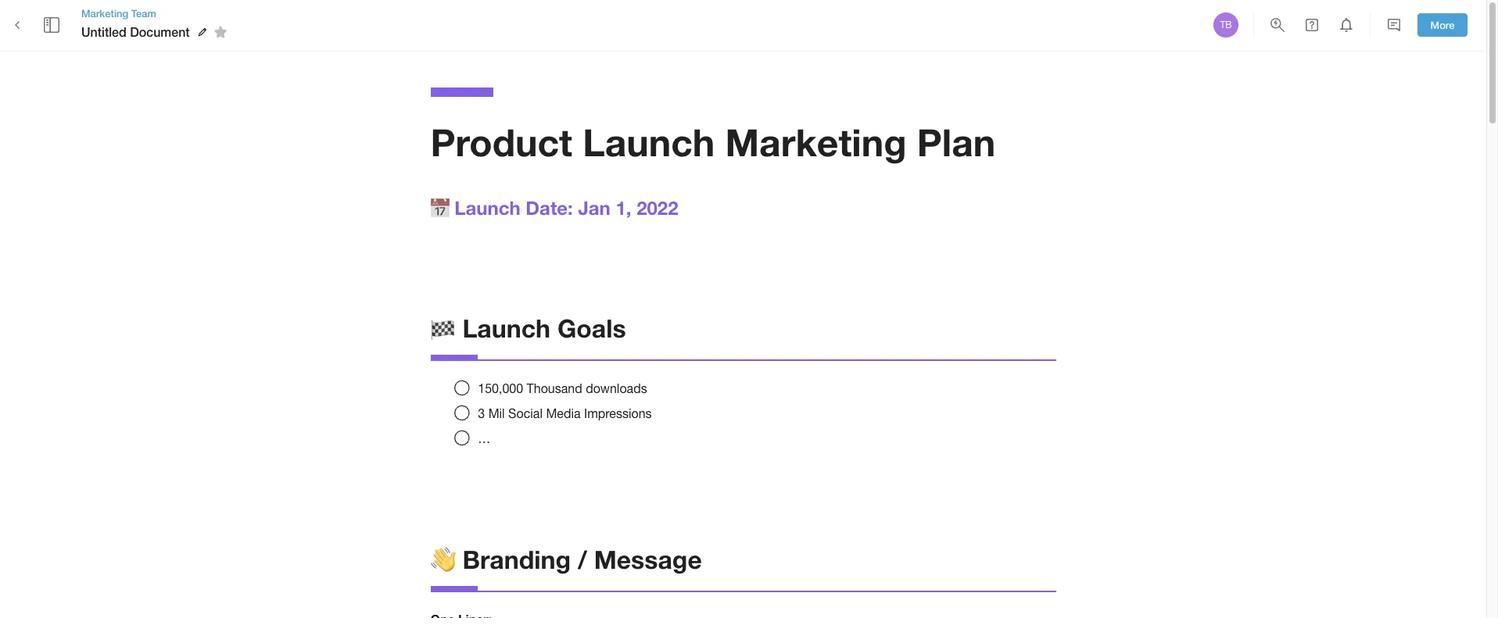 Task type: vqa. For each thing, say whether or not it's contained in the screenshot.
Settings Settings
no



Task type: describe. For each thing, give the bounding box(es) containing it.
impressions
[[584, 407, 652, 421]]

mil
[[488, 407, 505, 421]]

launch for goals
[[462, 313, 551, 343]]

🏁 launch goals
[[430, 313, 626, 343]]

message
[[594, 545, 702, 575]]

…
[[478, 432, 491, 446]]

social
[[508, 407, 543, 421]]

thousand
[[527, 382, 582, 396]]

product
[[430, 120, 572, 164]]

marketing team
[[81, 7, 156, 19]]

3 mil social media impressions
[[478, 407, 652, 421]]

marketing inside the marketing team link
[[81, 7, 128, 19]]

3
[[478, 407, 485, 421]]

/
[[578, 545, 587, 575]]

team
[[131, 7, 156, 19]]

marketing team link
[[81, 6, 232, 20]]

untitled
[[81, 24, 127, 39]]

plan
[[917, 120, 996, 164]]



Task type: locate. For each thing, give the bounding box(es) containing it.
1,
[[616, 197, 631, 219]]

📅
[[430, 197, 449, 219]]

tb button
[[1211, 10, 1241, 40]]

0 horizontal spatial marketing
[[81, 7, 128, 19]]

branding
[[462, 545, 571, 575]]

launch for date:
[[454, 197, 521, 219]]

product launch marketing plan
[[430, 120, 996, 164]]

date:
[[526, 197, 573, 219]]

downloads
[[586, 382, 647, 396]]

marketing
[[81, 7, 128, 19], [725, 120, 907, 164]]

jan
[[578, 197, 611, 219]]

150,000 thousand downloads
[[478, 382, 647, 396]]

0 vertical spatial launch
[[583, 120, 715, 164]]

launch right 📅
[[454, 197, 521, 219]]

launch for marketing
[[583, 120, 715, 164]]

📅 launch date: jan 1, 2022
[[430, 197, 678, 219]]

👋
[[430, 545, 456, 575]]

1 horizontal spatial marketing
[[725, 120, 907, 164]]

tb
[[1220, 20, 1232, 30]]

media
[[546, 407, 581, 421]]

2022
[[637, 197, 678, 219]]

document
[[130, 24, 190, 39]]

untitled document
[[81, 24, 190, 39]]

goals
[[558, 313, 626, 343]]

2 vertical spatial launch
[[462, 313, 551, 343]]

0 vertical spatial marketing
[[81, 7, 128, 19]]

1 vertical spatial launch
[[454, 197, 521, 219]]

launch
[[583, 120, 715, 164], [454, 197, 521, 219], [462, 313, 551, 343]]

🏁
[[430, 313, 456, 343]]

launch up the 2022 on the top
[[583, 120, 715, 164]]

favorite image
[[211, 23, 230, 42]]

more button
[[1418, 13, 1468, 37]]

launch up 150,000
[[462, 313, 551, 343]]

150,000
[[478, 382, 523, 396]]

1 vertical spatial marketing
[[725, 120, 907, 164]]

👋 branding / message
[[430, 545, 702, 575]]

more
[[1431, 18, 1455, 31]]



